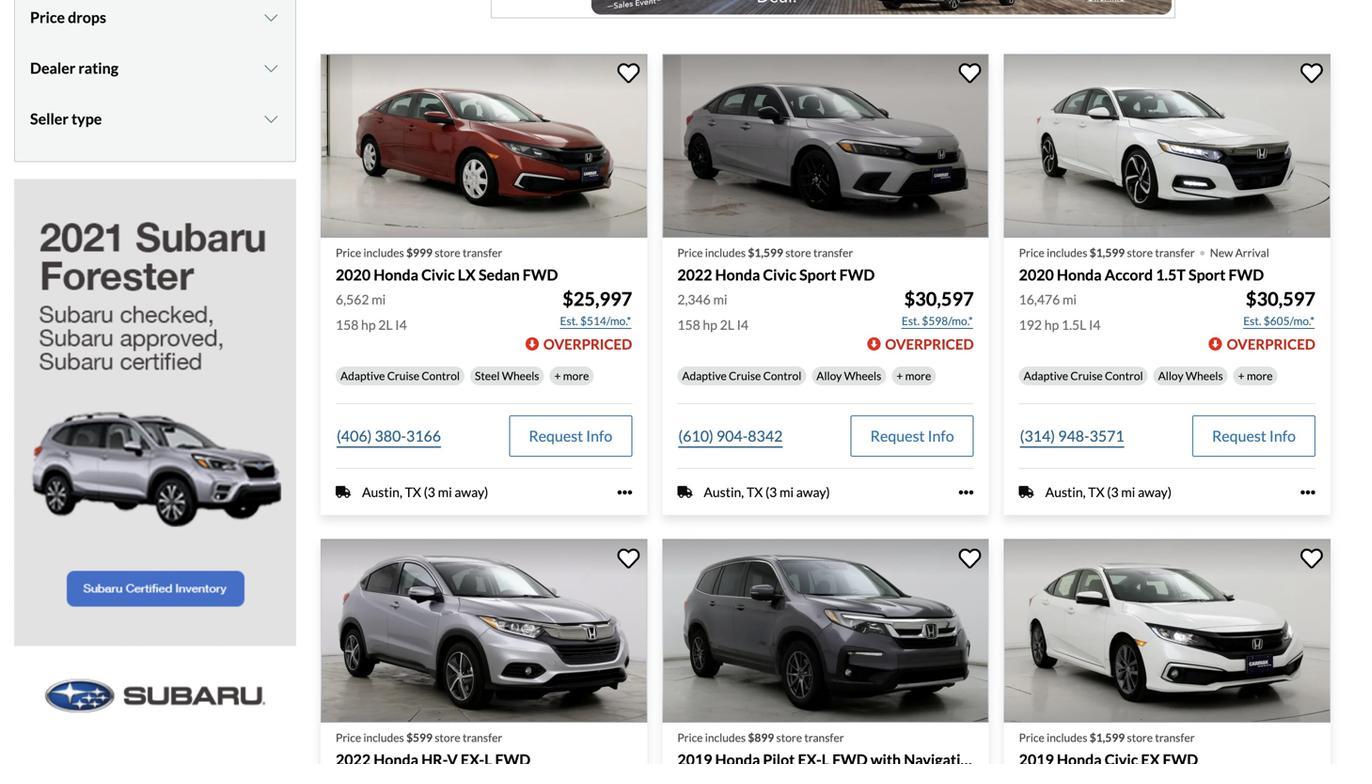Task type: vqa. For each thing, say whether or not it's contained in the screenshot.
transfer in the Price includes $1,599 store transfer · New Arrival 2020 Honda Accord 1.5T Sport FWD
yes



Task type: describe. For each thing, give the bounding box(es) containing it.
store for price includes $1,599 store transfer
[[1128, 731, 1153, 745]]

white 2019 honda civic ex fwd sedan front-wheel drive automatic image
[[1004, 540, 1331, 723]]

civic for $30,597
[[763, 266, 797, 284]]

3571
[[1090, 427, 1125, 445]]

rating
[[78, 59, 119, 77]]

sedan
[[479, 266, 520, 284]]

+ more for $999
[[555, 369, 589, 383]]

price includes $599 store transfer
[[336, 731, 503, 745]]

honda for $25,997
[[374, 266, 419, 284]]

ellipsis h image
[[1301, 485, 1316, 500]]

1.5l
[[1062, 317, 1087, 333]]

includes for price includes $1,599 store transfer 2022 honda civic sport fwd
[[705, 246, 746, 259]]

away) for 2020
[[455, 484, 489, 500]]

price includes $899 store transfer
[[678, 731, 844, 745]]

$999
[[406, 246, 433, 259]]

·
[[1199, 234, 1207, 268]]

tx for 2022
[[747, 484, 763, 500]]

adaptive cruise control for ·
[[1024, 369, 1144, 383]]

price includes $1,599 store transfer 2022 honda civic sport fwd
[[678, 246, 875, 284]]

+ for $1,599
[[897, 369, 903, 383]]

includes for price includes $1,599 store transfer · new arrival 2020 honda accord 1.5t sport fwd
[[1047, 246, 1088, 259]]

store for price includes $599 store transfer
[[435, 731, 461, 745]]

mi inside 6,562 mi 158 hp 2l i4
[[372, 292, 386, 308]]

158 for $25,997
[[336, 317, 359, 333]]

austin, tx (3 mi away) for 2022
[[704, 484, 830, 500]]

price includes $1,599 store transfer
[[1019, 731, 1195, 745]]

mi down 3166 on the bottom
[[438, 484, 452, 500]]

lx
[[458, 266, 476, 284]]

request for $999
[[529, 427, 583, 445]]

adaptive for 2020
[[341, 369, 385, 383]]

(406) 380-3166 button
[[336, 416, 442, 457]]

control for 2020
[[422, 369, 460, 383]]

seller
[[30, 109, 69, 128]]

alloy for $1,599
[[817, 369, 842, 383]]

transfer for price includes $999 store transfer 2020 honda civic lx sedan fwd
[[463, 246, 503, 259]]

tx for ·
[[1089, 484, 1105, 500]]

austin, tx (3 mi away) for 2020
[[362, 484, 489, 500]]

includes for price includes $899 store transfer
[[705, 731, 746, 745]]

request info for $1,599
[[871, 427, 955, 445]]

silver 2022 honda hr-v ex-l fwd suv / crossover front-wheel drive automatic image
[[321, 540, 648, 723]]

(406) 380-3166
[[337, 427, 441, 445]]

transfer for price includes $1,599 store transfer · new arrival 2020 honda accord 1.5t sport fwd
[[1156, 246, 1195, 259]]

truck image for $25,997
[[336, 485, 351, 500]]

includes for price includes $999 store transfer 2020 honda civic lx sedan fwd
[[364, 246, 404, 259]]

dealer rating button
[[30, 44, 280, 92]]

info for $999
[[586, 427, 613, 445]]

request info for $999
[[529, 427, 613, 445]]

(314)
[[1020, 427, 1056, 445]]

seller type button
[[30, 95, 280, 142]]

away) for ·
[[1138, 484, 1172, 500]]

silver 2022 honda civic sport fwd sedan front-wheel drive automatic image
[[663, 54, 989, 238]]

fwd inside price includes $999 store transfer 2020 honda civic lx sedan fwd
[[523, 266, 558, 284]]

store for price includes $899 store transfer
[[777, 731, 802, 745]]

adaptive for ·
[[1024, 369, 1069, 383]]

adaptive for 2022
[[682, 369, 727, 383]]

alloy for ·
[[1159, 369, 1184, 383]]

$30,597 for $1,599
[[905, 288, 974, 310]]

truck image
[[1019, 485, 1034, 500]]

158 for $30,597
[[678, 317, 701, 333]]

0 vertical spatial advertisement region
[[491, 0, 1176, 18]]

904-
[[717, 427, 748, 445]]

est. for $1,599
[[902, 314, 920, 328]]

transfer for price includes $899 store transfer
[[805, 731, 844, 745]]

2020 inside price includes $1,599 store transfer · new arrival 2020 honda accord 1.5t sport fwd
[[1019, 266, 1054, 284]]

price includes $999 store transfer 2020 honda civic lx sedan fwd
[[336, 246, 558, 284]]

steel wheels
[[475, 369, 540, 383]]

price for price includes $599 store transfer
[[336, 731, 361, 745]]

request info for ·
[[1213, 427, 1296, 445]]

948-
[[1058, 427, 1090, 445]]

hp for 2020
[[361, 317, 376, 333]]

wheels for ·
[[1186, 369, 1224, 383]]

red 2020 honda civic lx sedan fwd sedan front-wheel drive automatic image
[[321, 54, 648, 238]]

seller type
[[30, 109, 102, 128]]

price for price drops
[[30, 8, 65, 26]]

white 2020 honda accord 1.5t sport fwd sedan front-wheel drive automatic image
[[1004, 54, 1331, 238]]

price for price includes $1,599 store transfer
[[1019, 731, 1045, 745]]

(314) 948-3571 button
[[1019, 416, 1126, 457]]

ellipsis h image for $30,597
[[959, 485, 974, 500]]

est. $514/mo.* button
[[559, 312, 632, 331]]

$514/mo.*
[[580, 314, 632, 328]]

2l for $25,997
[[378, 317, 393, 333]]

transfer for price includes $1,599 store transfer
[[1156, 731, 1195, 745]]

est. $605/mo.* button
[[1243, 312, 1316, 331]]

$30,597 est. $598/mo.*
[[902, 288, 974, 328]]

price for price includes $999 store transfer 2020 honda civic lx sedan fwd
[[336, 246, 361, 259]]

(406)
[[337, 427, 372, 445]]

store for price includes $999 store transfer 2020 honda civic lx sedan fwd
[[435, 246, 461, 259]]

16,476
[[1019, 292, 1060, 308]]

tx for 2020
[[405, 484, 421, 500]]

cruise for ·
[[1071, 369, 1103, 383]]

alloy wheels for $1,599
[[817, 369, 882, 383]]

control for ·
[[1105, 369, 1144, 383]]

austin, tx (3 mi away) for ·
[[1046, 484, 1172, 500]]

honda inside price includes $1,599 store transfer · new arrival 2020 honda accord 1.5t sport fwd
[[1057, 266, 1102, 284]]

more for ·
[[1247, 369, 1273, 383]]



Task type: locate. For each thing, give the bounding box(es) containing it.
2 + from the left
[[897, 369, 903, 383]]

info for $1,599
[[928, 427, 955, 445]]

1 overpriced from the left
[[544, 336, 632, 353]]

3 (3 from the left
[[1107, 484, 1119, 500]]

honda right 2022
[[715, 266, 760, 284]]

cruise
[[387, 369, 420, 383], [729, 369, 761, 383], [1071, 369, 1103, 383]]

3166
[[406, 427, 441, 445]]

2 hp from the left
[[703, 317, 718, 333]]

2 sport from the left
[[1189, 266, 1226, 284]]

3 control from the left
[[1105, 369, 1144, 383]]

(3 down 8342
[[766, 484, 777, 500]]

chevron down image inside seller type dropdown button
[[262, 111, 280, 126]]

0 horizontal spatial cruise
[[387, 369, 420, 383]]

i4 for 2022
[[737, 317, 749, 333]]

est. left "$598/mo.*" at the right top of page
[[902, 314, 920, 328]]

$1,599 for ·
[[1090, 246, 1125, 259]]

0 horizontal spatial request
[[529, 427, 583, 445]]

store inside price includes $1,599 store transfer 2022 honda civic sport fwd
[[786, 246, 812, 259]]

0 horizontal spatial away)
[[455, 484, 489, 500]]

3 est. from the left
[[1244, 314, 1262, 328]]

2 alloy from the left
[[1159, 369, 1184, 383]]

+ more down est. $514/mo.* button
[[555, 369, 589, 383]]

hp for ·
[[1045, 317, 1059, 333]]

i4 inside 2,346 mi 158 hp 2l i4
[[737, 317, 749, 333]]

price inside price includes $999 store transfer 2020 honda civic lx sedan fwd
[[336, 246, 361, 259]]

2 away) from the left
[[797, 484, 830, 500]]

cruise up 904-
[[729, 369, 761, 383]]

honda down $999
[[374, 266, 419, 284]]

2 wheels from the left
[[844, 369, 882, 383]]

0 horizontal spatial overpriced
[[544, 336, 632, 353]]

type
[[71, 109, 102, 128]]

$1,599 for $1,599
[[748, 246, 784, 259]]

2 horizontal spatial wheels
[[1186, 369, 1224, 383]]

$30,597 for ·
[[1246, 288, 1316, 310]]

2 horizontal spatial request info button
[[1193, 416, 1316, 457]]

price drops button
[[30, 0, 280, 41]]

0 horizontal spatial adaptive cruise control
[[341, 369, 460, 383]]

1 + from the left
[[555, 369, 561, 383]]

transfer inside price includes $1,599 store transfer 2022 honda civic sport fwd
[[814, 246, 853, 259]]

$30,597 up est. $598/mo.* button
[[905, 288, 974, 310]]

overpriced for ·
[[1227, 336, 1316, 353]]

honda up 16,476 mi 192 hp 1.5l i4
[[1057, 266, 1102, 284]]

1 adaptive cruise control from the left
[[341, 369, 460, 383]]

transfer for price includes $599 store transfer
[[463, 731, 503, 745]]

tx down 3571
[[1089, 484, 1105, 500]]

6,562
[[336, 292, 369, 308]]

austin, right truck icon
[[1046, 484, 1086, 500]]

1 request info button from the left
[[509, 416, 632, 457]]

hp down '6,562'
[[361, 317, 376, 333]]

0 horizontal spatial 2l
[[378, 317, 393, 333]]

1 austin, from the left
[[362, 484, 403, 500]]

more down est. $605/mo.* button
[[1247, 369, 1273, 383]]

price inside price includes $1,599 store transfer · new arrival 2020 honda accord 1.5t sport fwd
[[1019, 246, 1045, 259]]

2l down price includes $1,599 store transfer 2022 honda civic sport fwd at the top right of the page
[[720, 317, 735, 333]]

ellipsis h image for $25,997
[[617, 485, 632, 500]]

2 civic from the left
[[763, 266, 797, 284]]

1 horizontal spatial 158
[[678, 317, 701, 333]]

2 i4 from the left
[[737, 317, 749, 333]]

0 horizontal spatial +
[[555, 369, 561, 383]]

includes inside price includes $999 store transfer 2020 honda civic lx sedan fwd
[[364, 246, 404, 259]]

tx down 3166 on the bottom
[[405, 484, 421, 500]]

1 chevron down image from the top
[[262, 60, 280, 76]]

1 horizontal spatial adaptive
[[682, 369, 727, 383]]

more down est. $598/mo.* button
[[906, 369, 932, 383]]

2 horizontal spatial adaptive
[[1024, 369, 1069, 383]]

3 tx from the left
[[1089, 484, 1105, 500]]

1 horizontal spatial advertisement region
[[491, 0, 1176, 18]]

0 horizontal spatial + more
[[555, 369, 589, 383]]

1 est. from the left
[[560, 314, 578, 328]]

2 horizontal spatial request
[[1213, 427, 1267, 445]]

1 request from the left
[[529, 427, 583, 445]]

1 horizontal spatial info
[[928, 427, 955, 445]]

1 more from the left
[[563, 369, 589, 383]]

wheels for $1,599
[[844, 369, 882, 383]]

+ down est. $598/mo.* button
[[897, 369, 903, 383]]

adaptive cruise control down 1.5l
[[1024, 369, 1144, 383]]

2l inside 2,346 mi 158 hp 2l i4
[[720, 317, 735, 333]]

adaptive cruise control for 2020
[[341, 369, 460, 383]]

more for $999
[[563, 369, 589, 383]]

request info
[[529, 427, 613, 445], [871, 427, 955, 445], [1213, 427, 1296, 445]]

(3 down 3166 on the bottom
[[424, 484, 435, 500]]

2,346 mi 158 hp 2l i4
[[678, 292, 749, 333]]

adaptive down 192
[[1024, 369, 1069, 383]]

3 away) from the left
[[1138, 484, 1172, 500]]

2 horizontal spatial +
[[1239, 369, 1245, 383]]

mi right '2,346'
[[714, 292, 728, 308]]

2 horizontal spatial austin, tx (3 mi away)
[[1046, 484, 1172, 500]]

$30,597 inside $30,597 est. $605/mo.*
[[1246, 288, 1316, 310]]

est. down $25,997
[[560, 314, 578, 328]]

3 honda from the left
[[1057, 266, 1102, 284]]

mi down 8342
[[780, 484, 794, 500]]

transfer
[[463, 246, 503, 259], [814, 246, 853, 259], [1156, 246, 1195, 259], [463, 731, 503, 745], [805, 731, 844, 745], [1156, 731, 1195, 745]]

1 2020 from the left
[[336, 266, 371, 284]]

2022
[[678, 266, 713, 284]]

(610) 904-8342 button
[[678, 416, 784, 457]]

dealer rating
[[30, 59, 119, 77]]

1 horizontal spatial 2020
[[1019, 266, 1054, 284]]

request for ·
[[1213, 427, 1267, 445]]

1 honda from the left
[[374, 266, 419, 284]]

2 horizontal spatial honda
[[1057, 266, 1102, 284]]

honda
[[374, 266, 419, 284], [715, 266, 760, 284], [1057, 266, 1102, 284]]

austin, down (610) 904-8342 button
[[704, 484, 744, 500]]

away) for 2022
[[797, 484, 830, 500]]

est. for ·
[[1244, 314, 1262, 328]]

hp right 192
[[1045, 317, 1059, 333]]

0 horizontal spatial truck image
[[336, 485, 351, 500]]

1 horizontal spatial adaptive cruise control
[[682, 369, 802, 383]]

1 horizontal spatial + more
[[897, 369, 932, 383]]

mi inside 16,476 mi 192 hp 1.5l i4
[[1063, 292, 1077, 308]]

chevron down image
[[262, 10, 280, 25]]

austin, tx (3 mi away)
[[362, 484, 489, 500], [704, 484, 830, 500], [1046, 484, 1172, 500]]

adaptive
[[341, 369, 385, 383], [682, 369, 727, 383], [1024, 369, 1069, 383]]

2 horizontal spatial cruise
[[1071, 369, 1103, 383]]

adaptive up (406)
[[341, 369, 385, 383]]

price inside dropdown button
[[30, 8, 65, 26]]

adaptive cruise control up 380-
[[341, 369, 460, 383]]

3 adaptive cruise control from the left
[[1024, 369, 1144, 383]]

158 down '2,346'
[[678, 317, 701, 333]]

2 info from the left
[[928, 427, 955, 445]]

est. inside '$30,597 est. $598/mo.*'
[[902, 314, 920, 328]]

austin, for 2022
[[704, 484, 744, 500]]

2 2020 from the left
[[1019, 266, 1054, 284]]

more
[[563, 369, 589, 383], [906, 369, 932, 383], [1247, 369, 1273, 383]]

adaptive cruise control up 904-
[[682, 369, 802, 383]]

2 control from the left
[[764, 369, 802, 383]]

(3 for 2022
[[766, 484, 777, 500]]

2 ellipsis h image from the left
[[959, 485, 974, 500]]

price drops
[[30, 8, 106, 26]]

0 horizontal spatial 2020
[[336, 266, 371, 284]]

2 overpriced from the left
[[885, 336, 974, 353]]

mi right '6,562'
[[372, 292, 386, 308]]

0 horizontal spatial $30,597
[[905, 288, 974, 310]]

0 horizontal spatial est.
[[560, 314, 578, 328]]

cruise for 2022
[[729, 369, 761, 383]]

store inside price includes $1,599 store transfer · new arrival 2020 honda accord 1.5t sport fwd
[[1128, 246, 1153, 259]]

3 + more from the left
[[1239, 369, 1273, 383]]

0 horizontal spatial sport
[[800, 266, 837, 284]]

2020 up 16,476
[[1019, 266, 1054, 284]]

1 horizontal spatial est.
[[902, 314, 920, 328]]

austin, for ·
[[1046, 484, 1086, 500]]

3 info from the left
[[1270, 427, 1296, 445]]

mi down 3571
[[1122, 484, 1136, 500]]

0 horizontal spatial more
[[563, 369, 589, 383]]

0 horizontal spatial i4
[[395, 317, 407, 333]]

1 horizontal spatial $30,597
[[1246, 288, 1316, 310]]

2 austin, tx (3 mi away) from the left
[[704, 484, 830, 500]]

158 inside 6,562 mi 158 hp 2l i4
[[336, 317, 359, 333]]

(610)
[[679, 427, 714, 445]]

3 adaptive from the left
[[1024, 369, 1069, 383]]

(610) 904-8342
[[679, 427, 783, 445]]

1 away) from the left
[[455, 484, 489, 500]]

2 horizontal spatial control
[[1105, 369, 1144, 383]]

1 horizontal spatial fwd
[[840, 266, 875, 284]]

(3
[[424, 484, 435, 500], [766, 484, 777, 500], [1107, 484, 1119, 500]]

$25,997
[[563, 288, 632, 310]]

steel
[[475, 369, 500, 383]]

$605/mo.*
[[1264, 314, 1315, 328]]

i4 inside 16,476 mi 192 hp 1.5l i4
[[1089, 317, 1101, 333]]

truck image
[[336, 485, 351, 500], [678, 485, 693, 500]]

est. for $999
[[560, 314, 578, 328]]

control for 2022
[[764, 369, 802, 383]]

fwd inside price includes $1,599 store transfer · new arrival 2020 honda accord 1.5t sport fwd
[[1229, 266, 1265, 284]]

civic inside price includes $999 store transfer 2020 honda civic lx sedan fwd
[[422, 266, 455, 284]]

2 chevron down image from the top
[[262, 111, 280, 126]]

1 horizontal spatial overpriced
[[885, 336, 974, 353]]

1 hp from the left
[[361, 317, 376, 333]]

+ for $999
[[555, 369, 561, 383]]

austin, tx (3 mi away) down 3571
[[1046, 484, 1172, 500]]

158
[[336, 317, 359, 333], [678, 317, 701, 333]]

0 horizontal spatial tx
[[405, 484, 421, 500]]

request
[[529, 427, 583, 445], [871, 427, 925, 445], [1213, 427, 1267, 445]]

$1,599
[[748, 246, 784, 259], [1090, 246, 1125, 259], [1090, 731, 1125, 745]]

info for ·
[[1270, 427, 1296, 445]]

1 horizontal spatial +
[[897, 369, 903, 383]]

alloy wheels for ·
[[1159, 369, 1224, 383]]

overpriced for $1,599
[[885, 336, 974, 353]]

3 request info button from the left
[[1193, 416, 1316, 457]]

2l for $30,597
[[720, 317, 735, 333]]

transfer for price includes $1,599 store transfer 2022 honda civic sport fwd
[[814, 246, 853, 259]]

truck image down (406)
[[336, 485, 351, 500]]

2 horizontal spatial request info
[[1213, 427, 1296, 445]]

fwd inside price includes $1,599 store transfer 2022 honda civic sport fwd
[[840, 266, 875, 284]]

austin,
[[362, 484, 403, 500], [704, 484, 744, 500], [1046, 484, 1086, 500]]

sport
[[800, 266, 837, 284], [1189, 266, 1226, 284]]

2 horizontal spatial fwd
[[1229, 266, 1265, 284]]

$598/mo.*
[[922, 314, 973, 328]]

1 alloy from the left
[[817, 369, 842, 383]]

i4 inside 6,562 mi 158 hp 2l i4
[[395, 317, 407, 333]]

hp for 2022
[[703, 317, 718, 333]]

1 info from the left
[[586, 427, 613, 445]]

1 wheels from the left
[[502, 369, 540, 383]]

$899
[[748, 731, 774, 745]]

0 horizontal spatial austin,
[[362, 484, 403, 500]]

$30,597 est. $605/mo.*
[[1244, 288, 1316, 328]]

0 horizontal spatial ellipsis h image
[[617, 485, 632, 500]]

1 i4 from the left
[[395, 317, 407, 333]]

2 horizontal spatial est.
[[1244, 314, 1262, 328]]

0 horizontal spatial hp
[[361, 317, 376, 333]]

1 horizontal spatial truck image
[[678, 485, 693, 500]]

3 + from the left
[[1239, 369, 1245, 383]]

2 fwd from the left
[[840, 266, 875, 284]]

$599
[[406, 731, 433, 745]]

chevron down image inside dealer rating dropdown button
[[262, 60, 280, 76]]

overpriced for $999
[[544, 336, 632, 353]]

info
[[586, 427, 613, 445], [928, 427, 955, 445], [1270, 427, 1296, 445]]

price includes $1,599 store transfer · new arrival 2020 honda accord 1.5t sport fwd
[[1019, 234, 1270, 284]]

1 horizontal spatial request info
[[871, 427, 955, 445]]

control up 8342
[[764, 369, 802, 383]]

store
[[435, 246, 461, 259], [786, 246, 812, 259], [1128, 246, 1153, 259], [435, 731, 461, 745], [777, 731, 802, 745], [1128, 731, 1153, 745]]

$25,997 est. $514/mo.*
[[560, 288, 632, 328]]

1 cruise from the left
[[387, 369, 420, 383]]

1 (3 from the left
[[424, 484, 435, 500]]

mi inside 2,346 mi 158 hp 2l i4
[[714, 292, 728, 308]]

8342
[[748, 427, 783, 445]]

1 horizontal spatial wheels
[[844, 369, 882, 383]]

0 horizontal spatial 158
[[336, 317, 359, 333]]

1 tx from the left
[[405, 484, 421, 500]]

honda inside price includes $999 store transfer 2020 honda civic lx sedan fwd
[[374, 266, 419, 284]]

6,562 mi 158 hp 2l i4
[[336, 292, 407, 333]]

est. inside $25,997 est. $514/mo.*
[[560, 314, 578, 328]]

0 horizontal spatial request info button
[[509, 416, 632, 457]]

+ for ·
[[1239, 369, 1245, 383]]

3 austin, from the left
[[1046, 484, 1086, 500]]

1.5t
[[1156, 266, 1186, 284]]

includes for price includes $599 store transfer
[[364, 731, 404, 745]]

2 horizontal spatial overpriced
[[1227, 336, 1316, 353]]

civic right 2022
[[763, 266, 797, 284]]

2 horizontal spatial more
[[1247, 369, 1273, 383]]

(3 down 3571
[[1107, 484, 1119, 500]]

control up 3571
[[1105, 369, 1144, 383]]

2 horizontal spatial + more
[[1239, 369, 1273, 383]]

est. inside $30,597 est. $605/mo.*
[[1244, 314, 1262, 328]]

1 horizontal spatial alloy wheels
[[1159, 369, 1224, 383]]

2 + more from the left
[[897, 369, 932, 383]]

1 horizontal spatial request
[[871, 427, 925, 445]]

1 horizontal spatial sport
[[1189, 266, 1226, 284]]

overpriced down est. $598/mo.* button
[[885, 336, 974, 353]]

1 horizontal spatial civic
[[763, 266, 797, 284]]

civic for $25,997
[[422, 266, 455, 284]]

0 horizontal spatial austin, tx (3 mi away)
[[362, 484, 489, 500]]

1 horizontal spatial honda
[[715, 266, 760, 284]]

2 horizontal spatial (3
[[1107, 484, 1119, 500]]

away)
[[455, 484, 489, 500], [797, 484, 830, 500], [1138, 484, 1172, 500]]

158 inside 2,346 mi 158 hp 2l i4
[[678, 317, 701, 333]]

includes inside price includes $1,599 store transfer · new arrival 2020 honda accord 1.5t sport fwd
[[1047, 246, 1088, 259]]

overpriced down est. $514/mo.* button
[[544, 336, 632, 353]]

1 horizontal spatial (3
[[766, 484, 777, 500]]

price for price includes $1,599 store transfer 2022 honda civic sport fwd
[[678, 246, 703, 259]]

2l down price includes $999 store transfer 2020 honda civic lx sedan fwd
[[378, 317, 393, 333]]

3 more from the left
[[1247, 369, 1273, 383]]

control left steel
[[422, 369, 460, 383]]

0 horizontal spatial request info
[[529, 427, 613, 445]]

1 horizontal spatial austin, tx (3 mi away)
[[704, 484, 830, 500]]

1 ellipsis h image from the left
[[617, 485, 632, 500]]

3 wheels from the left
[[1186, 369, 1224, 383]]

drops
[[68, 8, 106, 26]]

price for price includes $1,599 store transfer · new arrival 2020 honda accord 1.5t sport fwd
[[1019, 246, 1045, 259]]

3 request from the left
[[1213, 427, 1267, 445]]

1 horizontal spatial austin,
[[704, 484, 744, 500]]

1 truck image from the left
[[336, 485, 351, 500]]

2 horizontal spatial austin,
[[1046, 484, 1086, 500]]

2 truck image from the left
[[678, 485, 693, 500]]

store inside price includes $999 store transfer 2020 honda civic lx sedan fwd
[[435, 246, 461, 259]]

ellipsis h image
[[617, 485, 632, 500], [959, 485, 974, 500]]

0 horizontal spatial wheels
[[502, 369, 540, 383]]

2020 inside price includes $999 store transfer 2020 honda civic lx sedan fwd
[[336, 266, 371, 284]]

adaptive cruise control
[[341, 369, 460, 383], [682, 369, 802, 383], [1024, 369, 1144, 383]]

civic
[[422, 266, 455, 284], [763, 266, 797, 284]]

+ more down est. $605/mo.* button
[[1239, 369, 1273, 383]]

2l inside 6,562 mi 158 hp 2l i4
[[378, 317, 393, 333]]

fwd
[[523, 266, 558, 284], [840, 266, 875, 284], [1229, 266, 1265, 284]]

1 158 from the left
[[336, 317, 359, 333]]

1 horizontal spatial more
[[906, 369, 932, 383]]

$30,597
[[905, 288, 974, 310], [1246, 288, 1316, 310]]

2 more from the left
[[906, 369, 932, 383]]

2 request from the left
[[871, 427, 925, 445]]

$30,597 up est. $605/mo.* button
[[1246, 288, 1316, 310]]

+ more for ·
[[1239, 369, 1273, 383]]

i4 down $999
[[395, 317, 407, 333]]

3 request info from the left
[[1213, 427, 1296, 445]]

3 cruise from the left
[[1071, 369, 1103, 383]]

chevron down image
[[262, 60, 280, 76], [262, 111, 280, 126]]

wheels
[[502, 369, 540, 383], [844, 369, 882, 383], [1186, 369, 1224, 383]]

1 horizontal spatial hp
[[703, 317, 718, 333]]

2 cruise from the left
[[729, 369, 761, 383]]

3 overpriced from the left
[[1227, 336, 1316, 353]]

0 horizontal spatial advertisement region
[[14, 179, 296, 743]]

(3 for 2020
[[424, 484, 435, 500]]

0 horizontal spatial civic
[[422, 266, 455, 284]]

1 control from the left
[[422, 369, 460, 383]]

0 horizontal spatial adaptive
[[341, 369, 385, 383]]

2,346
[[678, 292, 711, 308]]

gray 2019 honda pilot ex-l fwd with navigation and res suv / crossover front-wheel drive automatic image
[[663, 540, 989, 723]]

request for $1,599
[[871, 427, 925, 445]]

est. left $605/mo.*
[[1244, 314, 1262, 328]]

austin, tx (3 mi away) down 8342
[[704, 484, 830, 500]]

2 horizontal spatial away)
[[1138, 484, 1172, 500]]

cruise for 2020
[[387, 369, 420, 383]]

1 horizontal spatial cruise
[[729, 369, 761, 383]]

overpriced
[[544, 336, 632, 353], [885, 336, 974, 353], [1227, 336, 1316, 353]]

2 horizontal spatial adaptive cruise control
[[1024, 369, 1144, 383]]

i4 for ·
[[1089, 317, 1101, 333]]

2 adaptive from the left
[[682, 369, 727, 383]]

1 vertical spatial chevron down image
[[262, 111, 280, 126]]

truck image for $30,597
[[678, 485, 693, 500]]

1 horizontal spatial tx
[[747, 484, 763, 500]]

1 2l from the left
[[378, 317, 393, 333]]

+ more for $1,599
[[897, 369, 932, 383]]

2 alloy wheels from the left
[[1159, 369, 1224, 383]]

adaptive cruise control for 2022
[[682, 369, 802, 383]]

est.
[[560, 314, 578, 328], [902, 314, 920, 328], [1244, 314, 1262, 328]]

sport inside price includes $1,599 store transfer · new arrival 2020 honda accord 1.5t sport fwd
[[1189, 266, 1226, 284]]

2 horizontal spatial i4
[[1089, 317, 1101, 333]]

192
[[1019, 317, 1042, 333]]

2 request info from the left
[[871, 427, 955, 445]]

dealer
[[30, 59, 76, 77]]

more down est. $514/mo.* button
[[563, 369, 589, 383]]

2 est. from the left
[[902, 314, 920, 328]]

2l
[[378, 317, 393, 333], [720, 317, 735, 333]]

chevron down image for type
[[262, 111, 280, 126]]

2 horizontal spatial hp
[[1045, 317, 1059, 333]]

3 austin, tx (3 mi away) from the left
[[1046, 484, 1172, 500]]

overpriced down est. $605/mo.* button
[[1227, 336, 1316, 353]]

2020
[[336, 266, 371, 284], [1019, 266, 1054, 284]]

$30,597 inside '$30,597 est. $598/mo.*'
[[905, 288, 974, 310]]

hp
[[361, 317, 376, 333], [703, 317, 718, 333], [1045, 317, 1059, 333]]

1 horizontal spatial away)
[[797, 484, 830, 500]]

includes inside price includes $1,599 store transfer 2022 honda civic sport fwd
[[705, 246, 746, 259]]

est. $598/mo.* button
[[901, 312, 974, 331]]

austin, for 2020
[[362, 484, 403, 500]]

honda inside price includes $1,599 store transfer 2022 honda civic sport fwd
[[715, 266, 760, 284]]

2 $30,597 from the left
[[1246, 288, 1316, 310]]

civic left lx
[[422, 266, 455, 284]]

2 austin, from the left
[[704, 484, 744, 500]]

2020 up '6,562'
[[336, 266, 371, 284]]

+ more
[[555, 369, 589, 383], [897, 369, 932, 383], [1239, 369, 1273, 383]]

price
[[30, 8, 65, 26], [336, 246, 361, 259], [678, 246, 703, 259], [1019, 246, 1045, 259], [336, 731, 361, 745], [678, 731, 703, 745], [1019, 731, 1045, 745]]

mi up 1.5l
[[1063, 292, 1077, 308]]

0 vertical spatial chevron down image
[[262, 60, 280, 76]]

1 civic from the left
[[422, 266, 455, 284]]

1 vertical spatial advertisement region
[[14, 179, 296, 743]]

$1,599 inside price includes $1,599 store transfer · new arrival 2020 honda accord 1.5t sport fwd
[[1090, 246, 1125, 259]]

1 fwd from the left
[[523, 266, 558, 284]]

sport inside price includes $1,599 store transfer 2022 honda civic sport fwd
[[800, 266, 837, 284]]

1 horizontal spatial i4
[[737, 317, 749, 333]]

price inside price includes $1,599 store transfer 2022 honda civic sport fwd
[[678, 246, 703, 259]]

3 i4 from the left
[[1089, 317, 1101, 333]]

(3 for ·
[[1107, 484, 1119, 500]]

control
[[422, 369, 460, 383], [764, 369, 802, 383], [1105, 369, 1144, 383]]

store for price includes $1,599 store transfer 2022 honda civic sport fwd
[[786, 246, 812, 259]]

+ down est. $605/mo.* button
[[1239, 369, 1245, 383]]

$1,599 inside price includes $1,599 store transfer 2022 honda civic sport fwd
[[748, 246, 784, 259]]

includes
[[364, 246, 404, 259], [705, 246, 746, 259], [1047, 246, 1088, 259], [364, 731, 404, 745], [705, 731, 746, 745], [1047, 731, 1088, 745]]

0 horizontal spatial info
[[586, 427, 613, 445]]

request info button for $999
[[509, 416, 632, 457]]

advertisement region
[[491, 0, 1176, 18], [14, 179, 296, 743]]

wheels for $999
[[502, 369, 540, 383]]

2 adaptive cruise control from the left
[[682, 369, 802, 383]]

accord
[[1105, 266, 1153, 284]]

tx down 8342
[[747, 484, 763, 500]]

truck image down (610)
[[678, 485, 693, 500]]

158 down '6,562'
[[336, 317, 359, 333]]

0 horizontal spatial honda
[[374, 266, 419, 284]]

chevron down image for rating
[[262, 60, 280, 76]]

1 sport from the left
[[800, 266, 837, 284]]

2 request info button from the left
[[851, 416, 974, 457]]

2 honda from the left
[[715, 266, 760, 284]]

austin, tx (3 mi away) down 3166 on the bottom
[[362, 484, 489, 500]]

cruise down 1.5l
[[1071, 369, 1103, 383]]

hp inside 6,562 mi 158 hp 2l i4
[[361, 317, 376, 333]]

1 horizontal spatial ellipsis h image
[[959, 485, 974, 500]]

tx
[[405, 484, 421, 500], [747, 484, 763, 500], [1089, 484, 1105, 500]]

transfer inside price includes $999 store transfer 2020 honda civic lx sedan fwd
[[463, 246, 503, 259]]

0 horizontal spatial control
[[422, 369, 460, 383]]

request info button
[[509, 416, 632, 457], [851, 416, 974, 457], [1193, 416, 1316, 457]]

2 tx from the left
[[747, 484, 763, 500]]

1 horizontal spatial alloy
[[1159, 369, 1184, 383]]

mi
[[372, 292, 386, 308], [714, 292, 728, 308], [1063, 292, 1077, 308], [438, 484, 452, 500], [780, 484, 794, 500], [1122, 484, 1136, 500]]

(314) 948-3571
[[1020, 427, 1125, 445]]

includes for price includes $1,599 store transfer
[[1047, 731, 1088, 745]]

new
[[1210, 246, 1234, 259]]

1 + more from the left
[[555, 369, 589, 383]]

3 fwd from the left
[[1229, 266, 1265, 284]]

more for $1,599
[[906, 369, 932, 383]]

i4 for 2020
[[395, 317, 407, 333]]

+ more down est. $598/mo.* button
[[897, 369, 932, 383]]

1 horizontal spatial request info button
[[851, 416, 974, 457]]

2 158 from the left
[[678, 317, 701, 333]]

arrival
[[1236, 246, 1270, 259]]

+
[[555, 369, 561, 383], [897, 369, 903, 383], [1239, 369, 1245, 383]]

honda for $30,597
[[715, 266, 760, 284]]

request info button for ·
[[1193, 416, 1316, 457]]

hp down '2,346'
[[703, 317, 718, 333]]

1 horizontal spatial control
[[764, 369, 802, 383]]

store for price includes $1,599 store transfer · new arrival 2020 honda accord 1.5t sport fwd
[[1128, 246, 1153, 259]]

i4 right 1.5l
[[1089, 317, 1101, 333]]

2 (3 from the left
[[766, 484, 777, 500]]

alloy wheels
[[817, 369, 882, 383], [1159, 369, 1224, 383]]

i4
[[395, 317, 407, 333], [737, 317, 749, 333], [1089, 317, 1101, 333]]

cruise up 380-
[[387, 369, 420, 383]]

1 request info from the left
[[529, 427, 613, 445]]

civic inside price includes $1,599 store transfer 2022 honda civic sport fwd
[[763, 266, 797, 284]]

2 horizontal spatial tx
[[1089, 484, 1105, 500]]

0 horizontal spatial alloy
[[817, 369, 842, 383]]

0 horizontal spatial (3
[[424, 484, 435, 500]]

+ right steel wheels
[[555, 369, 561, 383]]

3 hp from the left
[[1045, 317, 1059, 333]]

1 adaptive from the left
[[341, 369, 385, 383]]

2 horizontal spatial info
[[1270, 427, 1296, 445]]

i4 down price includes $1,599 store transfer 2022 honda civic sport fwd at the top right of the page
[[737, 317, 749, 333]]

1 alloy wheels from the left
[[817, 369, 882, 383]]

alloy
[[817, 369, 842, 383], [1159, 369, 1184, 383]]

price for price includes $899 store transfer
[[678, 731, 703, 745]]

austin, down (406) 380-3166 button
[[362, 484, 403, 500]]

0 horizontal spatial alloy wheels
[[817, 369, 882, 383]]

1 horizontal spatial 2l
[[720, 317, 735, 333]]

1 $30,597 from the left
[[905, 288, 974, 310]]

adaptive up (610)
[[682, 369, 727, 383]]

0 horizontal spatial fwd
[[523, 266, 558, 284]]

2 2l from the left
[[720, 317, 735, 333]]

1 austin, tx (3 mi away) from the left
[[362, 484, 489, 500]]

transfer inside price includes $1,599 store transfer · new arrival 2020 honda accord 1.5t sport fwd
[[1156, 246, 1195, 259]]

request info button for $1,599
[[851, 416, 974, 457]]

hp inside 16,476 mi 192 hp 1.5l i4
[[1045, 317, 1059, 333]]

380-
[[375, 427, 406, 445]]

hp inside 2,346 mi 158 hp 2l i4
[[703, 317, 718, 333]]

16,476 mi 192 hp 1.5l i4
[[1019, 292, 1101, 333]]



